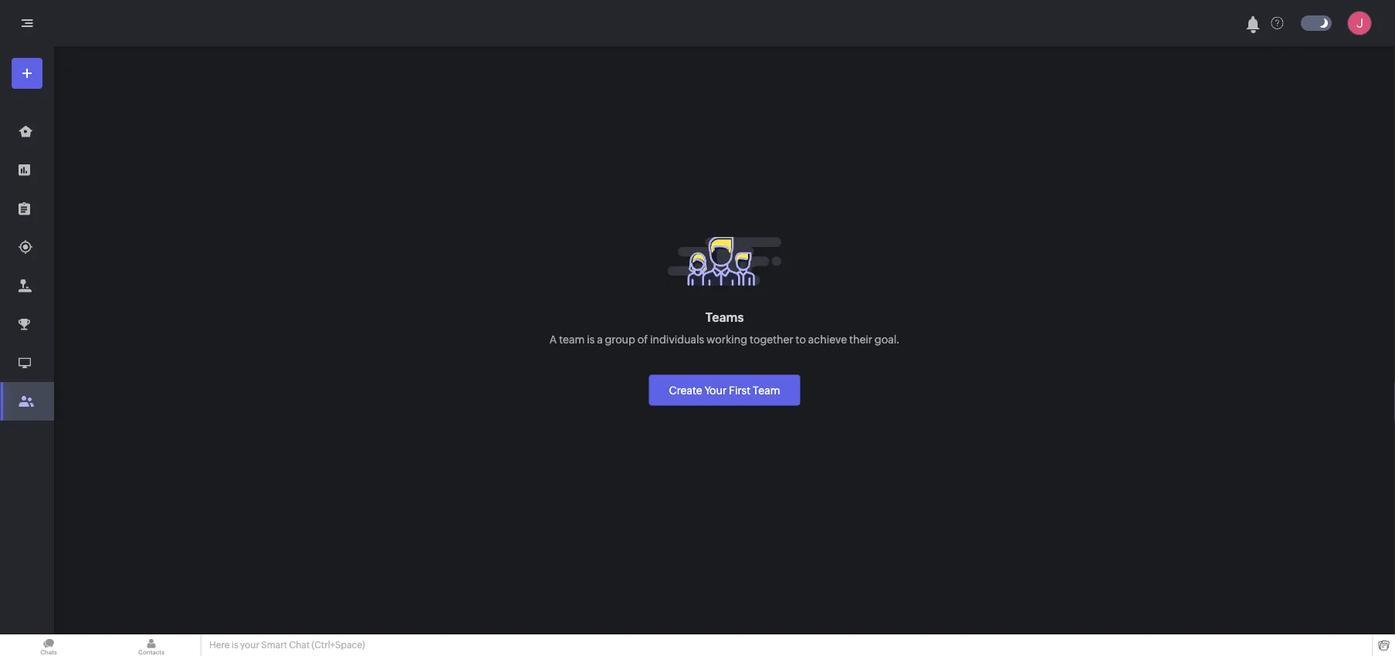 Task type: describe. For each thing, give the bounding box(es) containing it.
of
[[638, 333, 648, 346]]

a
[[597, 333, 603, 346]]

individuals
[[650, 333, 705, 346]]

team
[[559, 333, 585, 346]]

user image
[[1348, 11, 1373, 36]]

teams
[[706, 311, 744, 325]]

help image
[[1272, 17, 1285, 30]]

create your first team
[[669, 384, 781, 397]]

their
[[850, 333, 873, 346]]

to
[[796, 333, 806, 346]]

your
[[705, 384, 727, 397]]

here is your smart chat (ctrl+space)
[[209, 640, 365, 651]]

create your first team button
[[649, 375, 801, 406]]

achieve
[[809, 333, 848, 346]]



Task type: vqa. For each thing, say whether or not it's contained in the screenshot.
Latest
no



Task type: locate. For each thing, give the bounding box(es) containing it.
(ctrl+space)
[[312, 640, 365, 651]]

chat
[[289, 640, 310, 651]]

is left a
[[587, 333, 595, 346]]

contacts image
[[103, 635, 200, 657]]

goal.
[[875, 333, 900, 346]]

your
[[240, 640, 260, 651]]

chats image
[[0, 635, 97, 657]]

list
[[0, 112, 54, 421]]

smart
[[261, 640, 287, 651]]

together
[[750, 333, 794, 346]]

is
[[587, 333, 595, 346], [232, 640, 238, 651]]

here
[[209, 640, 230, 651]]

a
[[550, 333, 557, 346]]

0 vertical spatial is
[[587, 333, 595, 346]]

working
[[707, 333, 748, 346]]

create
[[669, 384, 703, 397]]

is left your in the left of the page
[[232, 640, 238, 651]]

0 horizontal spatial is
[[232, 640, 238, 651]]

1 vertical spatial is
[[232, 640, 238, 651]]

group
[[605, 333, 636, 346]]

1 horizontal spatial is
[[587, 333, 595, 346]]

team
[[753, 384, 781, 397]]

first
[[729, 384, 751, 397]]

a team is a group of individuals working together to achieve their goal.
[[550, 333, 900, 346]]



